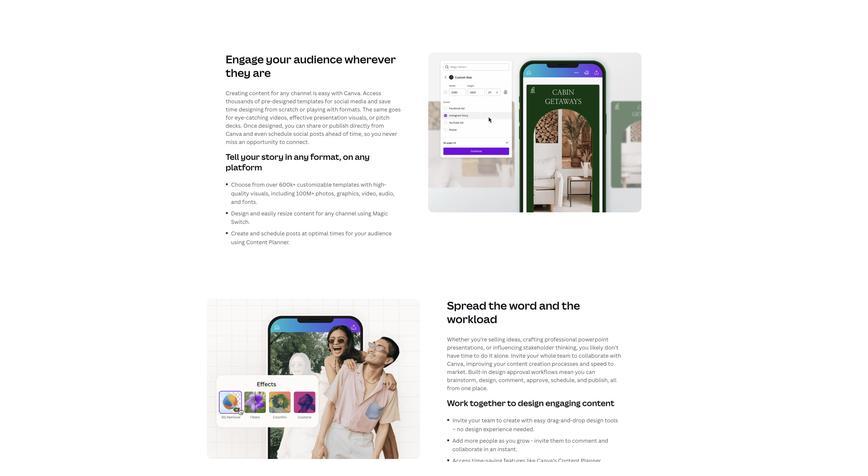 Task type: locate. For each thing, give the bounding box(es) containing it.
alone.
[[494, 352, 510, 360]]

one
[[461, 385, 471, 392]]

1 vertical spatial schedule
[[261, 230, 285, 237]]

visuals, up directly
[[349, 114, 368, 121]]

0 horizontal spatial time
[[226, 106, 238, 113]]

of
[[255, 97, 260, 105], [343, 130, 349, 137]]

collaborate down likely
[[579, 352, 609, 360]]

creating
[[226, 89, 248, 97]]

any right on
[[355, 151, 370, 162]]

0 horizontal spatial collaborate
[[453, 446, 483, 453]]

posts inside creating content for any channel is easy with canva. access thousands of pre-designed templates for social media and save time designing from scratch or playing with formats. the same goes for eye-catching videos, effective presentation visuals, or pitch decks. once designed, you can share or publish directly from canva and even schedule social posts ahead of time, so you never miss an opportunity to connect.
[[310, 130, 324, 137]]

time inside the whether you're selling ideas, crafting professional powerpoint presentations, or influencing stakeholder thinking, you likely don't have time to do it alone. invite your whole team to collaborate with canva, improving your content creation processes and speed to market. built-in design approval workflows mean you can brainstorm, design, comment, approve, schedule, and publish, all from one place.
[[461, 352, 473, 360]]

templates
[[297, 97, 324, 105], [333, 181, 360, 188]]

professional
[[545, 336, 577, 343]]

any down "photos,"
[[325, 210, 334, 217]]

or up it
[[486, 344, 492, 351]]

1 horizontal spatial social
[[334, 97, 349, 105]]

using inside 'create and schedule posts at optimal times for your audience using content planner.'
[[231, 238, 245, 246]]

easy right is
[[318, 89, 330, 97]]

0 vertical spatial team
[[558, 352, 571, 360]]

visuals, inside choose from over 600k+ customizable templates with high- quality visuals, including 100m+ photos, graphics, video, audio, and fonts.
[[251, 190, 270, 197]]

an right miss
[[239, 138, 245, 146]]

collaborate down more
[[453, 446, 483, 453]]

1 vertical spatial of
[[343, 130, 349, 137]]

with down don't
[[610, 352, 622, 360]]

0 horizontal spatial using
[[231, 238, 245, 246]]

using down create
[[231, 238, 245, 246]]

in right the story
[[285, 151, 292, 162]]

design inside the whether you're selling ideas, crafting professional powerpoint presentations, or influencing stakeholder thinking, you likely don't have time to do it alone. invite your whole team to collaborate with canva, improving your content creation processes and speed to market. built-in design approval workflows mean you can brainstorm, design, comment, approve, schedule, and publish, all from one place.
[[489, 368, 506, 376]]

0 vertical spatial can
[[296, 122, 305, 129]]

1 vertical spatial using
[[231, 238, 245, 246]]

of down publish
[[343, 130, 349, 137]]

you right so
[[372, 130, 381, 137]]

1 horizontal spatial of
[[343, 130, 349, 137]]

at
[[302, 230, 307, 237]]

with
[[332, 89, 343, 97], [327, 106, 338, 113], [361, 181, 372, 188], [610, 352, 622, 360], [522, 417, 533, 424]]

including
[[271, 190, 295, 197]]

easy inside creating content for any channel is easy with canva. access thousands of pre-designed templates for social media and save time designing from scratch or playing with formats. the same goes for eye-catching videos, effective presentation visuals, or pitch decks. once designed, you can share or publish directly from canva and even schedule social posts ahead of time, so you never miss an opportunity to connect.
[[318, 89, 330, 97]]

in up "design,"
[[483, 368, 487, 376]]

any inside design and easily resize content for any channel using magic switch.
[[325, 210, 334, 217]]

1 vertical spatial in
[[483, 368, 487, 376]]

crafting
[[523, 336, 544, 343]]

1 vertical spatial audience
[[368, 230, 392, 237]]

from inside the whether you're selling ideas, crafting professional powerpoint presentations, or influencing stakeholder thinking, you likely don't have time to do it alone. invite your whole team to collaborate with canva, improving your content creation processes and speed to market. built-in design approval workflows mean you can brainstorm, design, comment, approve, schedule, and publish, all from one place.
[[447, 385, 460, 392]]

canva.
[[344, 89, 362, 97]]

posts
[[310, 130, 324, 137], [286, 230, 301, 237]]

and down quality
[[231, 198, 241, 206]]

magic
[[373, 210, 388, 217]]

team up experience
[[482, 417, 495, 424]]

design
[[489, 368, 506, 376], [518, 397, 544, 409], [587, 417, 604, 424], [465, 426, 482, 433]]

0 horizontal spatial the
[[489, 298, 507, 313]]

invite up no
[[453, 417, 468, 424]]

schedule down designed,
[[268, 130, 292, 137]]

0 vertical spatial audience
[[294, 52, 343, 66]]

1 horizontal spatial templates
[[333, 181, 360, 188]]

to inside the invite your team to create with easy drag-and-drop design tools – no design experience needed.
[[497, 417, 502, 424]]

so
[[364, 130, 370, 137]]

invite
[[535, 437, 549, 444]]

0 vertical spatial using
[[358, 210, 372, 217]]

content up approval on the right bottom of the page
[[507, 360, 528, 368]]

photos,
[[316, 190, 336, 197]]

eye-
[[235, 114, 246, 121]]

planner.
[[269, 238, 290, 246]]

templates up graphics,
[[333, 181, 360, 188]]

approve,
[[527, 376, 550, 384]]

goes
[[389, 106, 401, 113]]

and inside the spread the word and the workload
[[540, 298, 560, 313]]

content inside creating content for any channel is easy with canva. access thousands of pre-designed templates for social media and save time designing from scratch or playing with formats. the same goes for eye-catching videos, effective presentation visuals, or pitch decks. once designed, you can share or publish directly from canva and even schedule social posts ahead of time, so you never miss an opportunity to connect.
[[249, 89, 270, 97]]

1 vertical spatial time
[[461, 352, 473, 360]]

content right resize
[[294, 210, 315, 217]]

your
[[266, 52, 292, 66], [241, 151, 260, 162], [355, 230, 367, 237], [527, 352, 539, 360], [494, 360, 506, 368], [469, 417, 481, 424]]

1 horizontal spatial easy
[[534, 417, 546, 424]]

and inside 'create and schedule posts at optimal times for your audience using content planner.'
[[250, 230, 260, 237]]

engaging
[[546, 397, 581, 409]]

place.
[[472, 385, 488, 392]]

formats.
[[340, 106, 362, 113]]

0 vertical spatial an
[[239, 138, 245, 146]]

design,
[[479, 376, 498, 384]]

content
[[249, 89, 270, 97], [294, 210, 315, 217], [507, 360, 528, 368], [583, 397, 615, 409]]

invite inside the invite your team to create with easy drag-and-drop design tools – no design experience needed.
[[453, 417, 468, 424]]

easy inside the invite your team to create with easy drag-and-drop design tools – no design experience needed.
[[534, 417, 546, 424]]

1 horizontal spatial time
[[461, 352, 473, 360]]

1 horizontal spatial channel
[[336, 210, 356, 217]]

you right as
[[506, 437, 516, 444]]

time inside creating content for any channel is easy with canva. access thousands of pre-designed templates for social media and save time designing from scratch or playing with formats. the same goes for eye-catching videos, effective presentation visuals, or pitch decks. once designed, you can share or publish directly from canva and even schedule social posts ahead of time, so you never miss an opportunity to connect.
[[226, 106, 238, 113]]

0 horizontal spatial invite
[[453, 417, 468, 424]]

team up "processes"
[[558, 352, 571, 360]]

high-
[[373, 181, 387, 188]]

1 vertical spatial templates
[[333, 181, 360, 188]]

with up video,
[[361, 181, 372, 188]]

for
[[271, 89, 279, 97], [325, 97, 333, 105], [226, 114, 234, 121], [316, 210, 324, 217], [346, 230, 353, 237]]

and down once
[[243, 130, 253, 137]]

and down fonts.
[[250, 210, 260, 217]]

1 vertical spatial invite
[[453, 417, 468, 424]]

in
[[285, 151, 292, 162], [483, 368, 487, 376], [484, 446, 489, 453]]

1 horizontal spatial posts
[[310, 130, 324, 137]]

0 horizontal spatial audience
[[294, 52, 343, 66]]

story
[[262, 151, 284, 162]]

can down effective
[[296, 122, 305, 129]]

content up tools
[[583, 397, 615, 409]]

an
[[239, 138, 245, 146], [490, 446, 497, 453]]

and right comment
[[599, 437, 609, 444]]

you down 'videos,'
[[285, 122, 295, 129]]

more
[[465, 437, 478, 444]]

0 vertical spatial invite
[[511, 352, 526, 360]]

1 vertical spatial can
[[586, 368, 596, 376]]

and right word
[[540, 298, 560, 313]]

invite
[[511, 352, 526, 360], [453, 417, 468, 424]]

1 vertical spatial channel
[[336, 210, 356, 217]]

2 vertical spatial in
[[484, 446, 489, 453]]

comment,
[[499, 376, 526, 384]]

channel left is
[[291, 89, 312, 97]]

content inside design and easily resize content for any channel using magic switch.
[[294, 210, 315, 217]]

0 vertical spatial schedule
[[268, 130, 292, 137]]

and up content
[[250, 230, 260, 237]]

0 vertical spatial social
[[334, 97, 349, 105]]

for up optimal
[[316, 210, 324, 217]]

0 horizontal spatial channel
[[291, 89, 312, 97]]

0 horizontal spatial posts
[[286, 230, 301, 237]]

0 vertical spatial collaborate
[[579, 352, 609, 360]]

to right "them"
[[566, 437, 571, 444]]

1 horizontal spatial visuals,
[[349, 114, 368, 121]]

ui - background remover (1) image
[[207, 299, 420, 459]]

1 horizontal spatial invite
[[511, 352, 526, 360]]

1 horizontal spatial audience
[[368, 230, 392, 237]]

presentations,
[[447, 344, 485, 351]]

0 vertical spatial channel
[[291, 89, 312, 97]]

time down presentations,
[[461, 352, 473, 360]]

engage
[[226, 52, 264, 66]]

an down people
[[490, 446, 497, 453]]

can up the publish,
[[586, 368, 596, 376]]

over
[[266, 181, 278, 188]]

drop
[[573, 417, 586, 424]]

schedule up planner.
[[261, 230, 285, 237]]

collaborate inside the whether you're selling ideas, crafting professional powerpoint presentations, or influencing stakeholder thinking, you likely don't have time to do it alone. invite your whole team to collaborate with canva, improving your content creation processes and speed to market. built-in design approval workflows mean you can brainstorm, design, comment, approve, schedule, and publish, all from one place.
[[579, 352, 609, 360]]

visuals, up fonts.
[[251, 190, 270, 197]]

1 vertical spatial easy
[[534, 417, 546, 424]]

to left connect.
[[280, 138, 285, 146]]

1 vertical spatial posts
[[286, 230, 301, 237]]

on
[[343, 151, 353, 162]]

1 vertical spatial an
[[490, 446, 497, 453]]

the
[[363, 106, 372, 113]]

0 horizontal spatial can
[[296, 122, 305, 129]]

channel inside creating content for any channel is easy with canva. access thousands of pre-designed templates for social media and save time designing from scratch or playing with formats. the same goes for eye-catching videos, effective presentation visuals, or pitch decks. once designed, you can share or publish directly from canva and even schedule social posts ahead of time, so you never miss an opportunity to connect.
[[291, 89, 312, 97]]

easy for grow
[[534, 417, 546, 424]]

1 horizontal spatial an
[[490, 446, 497, 453]]

presentation
[[314, 114, 348, 121]]

0 vertical spatial time
[[226, 106, 238, 113]]

speed
[[591, 360, 607, 368]]

to left the do
[[474, 352, 480, 360]]

0 horizontal spatial of
[[255, 97, 260, 105]]

ahead
[[326, 130, 342, 137]]

0 vertical spatial posts
[[310, 130, 324, 137]]

using inside design and easily resize content for any channel using magic switch.
[[358, 210, 372, 217]]

social up connect.
[[293, 130, 309, 137]]

0 horizontal spatial visuals,
[[251, 190, 270, 197]]

to up create on the bottom right of page
[[508, 397, 517, 409]]

from
[[265, 106, 278, 113], [371, 122, 384, 129], [252, 181, 265, 188], [447, 385, 460, 392]]

and inside choose from over 600k+ customizable templates with high- quality visuals, including 100m+ photos, graphics, video, audio, and fonts.
[[231, 198, 241, 206]]

from down the brainstorm,
[[447, 385, 460, 392]]

social up formats.
[[334, 97, 349, 105]]

1 horizontal spatial collaborate
[[579, 352, 609, 360]]

do
[[481, 352, 488, 360]]

0 horizontal spatial team
[[482, 417, 495, 424]]

team inside the invite your team to create with easy drag-and-drop design tools – no design experience needed.
[[482, 417, 495, 424]]

them
[[551, 437, 564, 444]]

tell
[[226, 151, 239, 162]]

invite down the influencing
[[511, 352, 526, 360]]

quality
[[231, 190, 249, 197]]

creating content for any channel is easy with canva. access thousands of pre-designed templates for social media and save time designing from scratch or playing with formats. the same goes for eye-catching videos, effective presentation visuals, or pitch decks. once designed, you can share or publish directly from canva and even schedule social posts ahead of time, so you never miss an opportunity to connect.
[[226, 89, 401, 146]]

1 horizontal spatial using
[[358, 210, 372, 217]]

0 vertical spatial in
[[285, 151, 292, 162]]

0 vertical spatial easy
[[318, 89, 330, 97]]

canva
[[226, 130, 242, 137]]

any up "designed"
[[280, 89, 290, 97]]

to up experience
[[497, 417, 502, 424]]

0 vertical spatial templates
[[297, 97, 324, 105]]

time
[[226, 106, 238, 113], [461, 352, 473, 360]]

time down thousands
[[226, 106, 238, 113]]

0 horizontal spatial easy
[[318, 89, 330, 97]]

posts down 'share'
[[310, 130, 324, 137]]

or
[[300, 106, 305, 113], [369, 114, 375, 121], [322, 122, 328, 129], [486, 344, 492, 351]]

1 vertical spatial team
[[482, 417, 495, 424]]

posts left at
[[286, 230, 301, 237]]

directly
[[350, 122, 370, 129]]

in down people
[[484, 446, 489, 453]]

or up effective
[[300, 106, 305, 113]]

100m+
[[296, 190, 314, 197]]

thinking,
[[556, 344, 578, 351]]

1 horizontal spatial the
[[562, 298, 580, 313]]

with inside choose from over 600k+ customizable templates with high- quality visuals, including 100m+ photos, graphics, video, audio, and fonts.
[[361, 181, 372, 188]]

and
[[368, 97, 378, 105], [243, 130, 253, 137], [231, 198, 241, 206], [250, 210, 260, 217], [250, 230, 260, 237], [540, 298, 560, 313], [580, 360, 590, 368], [578, 376, 587, 384], [599, 437, 609, 444]]

1 vertical spatial social
[[293, 130, 309, 137]]

0 vertical spatial visuals,
[[349, 114, 368, 121]]

channel down graphics,
[[336, 210, 356, 217]]

to inside creating content for any channel is easy with canva. access thousands of pre-designed templates for social media and save time designing from scratch or playing with formats. the same goes for eye-catching videos, effective presentation visuals, or pitch decks. once designed, you can share or publish directly from canva and even schedule social posts ahead of time, so you never miss an opportunity to connect.
[[280, 138, 285, 146]]

design up "design,"
[[489, 368, 506, 376]]

using
[[358, 210, 372, 217], [231, 238, 245, 246]]

content up pre-
[[249, 89, 270, 97]]

decks.
[[226, 122, 242, 129]]

to
[[280, 138, 285, 146], [474, 352, 480, 360], [572, 352, 578, 360], [608, 360, 614, 368], [508, 397, 517, 409], [497, 417, 502, 424], [566, 437, 571, 444]]

1 vertical spatial collaborate
[[453, 446, 483, 453]]

using left magic
[[358, 210, 372, 217]]

from down pitch
[[371, 122, 384, 129]]

visuals,
[[349, 114, 368, 121], [251, 190, 270, 197]]

for right the times
[[346, 230, 353, 237]]

designed
[[272, 97, 296, 105]]

to down "thinking,"
[[572, 352, 578, 360]]

they
[[226, 65, 251, 80]]

0 horizontal spatial templates
[[297, 97, 324, 105]]

with up needed.
[[522, 417, 533, 424]]

with up presentation
[[327, 106, 338, 113]]

easy left drag-
[[534, 417, 546, 424]]

audience inside engage your audience wherever they are
[[294, 52, 343, 66]]

channel
[[291, 89, 312, 97], [336, 210, 356, 217]]

1 vertical spatial visuals,
[[251, 190, 270, 197]]

an inside creating content for any channel is easy with canva. access thousands of pre-designed templates for social media and save time designing from scratch or playing with formats. the same goes for eye-catching videos, effective presentation visuals, or pitch decks. once designed, you can share or publish directly from canva and even schedule social posts ahead of time, so you never miss an opportunity to connect.
[[239, 138, 245, 146]]

fonts.
[[242, 198, 257, 206]]

0 horizontal spatial an
[[239, 138, 245, 146]]

same
[[374, 106, 388, 113]]

from left over
[[252, 181, 265, 188]]

templates inside choose from over 600k+ customizable templates with high- quality visuals, including 100m+ photos, graphics, video, audio, and fonts.
[[333, 181, 360, 188]]

templates down is
[[297, 97, 324, 105]]

design up more
[[465, 426, 482, 433]]

of left pre-
[[255, 97, 260, 105]]

to inside add more people as you grow - invite them to comment and collaborate in an instant.
[[566, 437, 571, 444]]

1 horizontal spatial can
[[586, 368, 596, 376]]

1 horizontal spatial team
[[558, 352, 571, 360]]



Task type: vqa. For each thing, say whether or not it's contained in the screenshot.
Consultation
no



Task type: describe. For each thing, give the bounding box(es) containing it.
people
[[480, 437, 498, 444]]

can inside the whether you're selling ideas, crafting professional powerpoint presentations, or influencing stakeholder thinking, you likely don't have time to do it alone. invite your whole team to collaborate with canva, improving your content creation processes and speed to market. built-in design approval workflows mean you can brainstorm, design, comment, approve, schedule, and publish, all from one place.
[[586, 368, 596, 376]]

for inside 'create and schedule posts at optimal times for your audience using content planner.'
[[346, 230, 353, 237]]

have
[[447, 352, 460, 360]]

selling
[[489, 336, 505, 343]]

your inside 'create and schedule posts at optimal times for your audience using content planner.'
[[355, 230, 367, 237]]

spread
[[447, 298, 487, 313]]

your inside engage your audience wherever they are
[[266, 52, 292, 66]]

stakeholder
[[524, 344, 555, 351]]

you right mean
[[575, 368, 585, 376]]

to right speed
[[608, 360, 614, 368]]

for up decks.
[[226, 114, 234, 121]]

workflows
[[532, 368, 558, 376]]

connect.
[[286, 138, 309, 146]]

an inside add more people as you grow - invite them to comment and collaborate in an instant.
[[490, 446, 497, 453]]

and down access
[[368, 97, 378, 105]]

word
[[509, 298, 537, 313]]

in inside tell your story in any format, on any platform
[[285, 151, 292, 162]]

brainstorm,
[[447, 376, 478, 384]]

invite your team to create with easy drag-and-drop design tools – no design experience needed.
[[453, 417, 618, 433]]

and inside add more people as you grow - invite them to comment and collaborate in an instant.
[[599, 437, 609, 444]]

your inside the invite your team to create with easy drag-and-drop design tools – no design experience needed.
[[469, 417, 481, 424]]

choose
[[231, 181, 251, 188]]

comment
[[572, 437, 597, 444]]

audience inside 'create and schedule posts at optimal times for your audience using content planner.'
[[368, 230, 392, 237]]

1 the from the left
[[489, 298, 507, 313]]

scratch
[[279, 106, 299, 113]]

–
[[453, 426, 456, 433]]

easily
[[261, 210, 276, 217]]

for up pre-
[[271, 89, 279, 97]]

with left "canva."
[[332, 89, 343, 97]]

you down powerpoint
[[579, 344, 589, 351]]

videos,
[[270, 114, 288, 121]]

with inside the whether you're selling ideas, crafting professional powerpoint presentations, or influencing stakeholder thinking, you likely don't have time to do it alone. invite your whole team to collaborate with canva, improving your content creation processes and speed to market. built-in design approval workflows mean you can brainstorm, design, comment, approve, schedule, and publish, all from one place.
[[610, 352, 622, 360]]

share
[[307, 122, 321, 129]]

from inside choose from over 600k+ customizable templates with high- quality visuals, including 100m+ photos, graphics, video, audio, and fonts.
[[252, 181, 265, 188]]

create
[[504, 417, 520, 424]]

600k+
[[279, 181, 296, 188]]

grow
[[517, 437, 530, 444]]

choose from over 600k+ customizable templates with high- quality visuals, including 100m+ photos, graphics, video, audio, and fonts.
[[231, 181, 395, 206]]

wherever
[[345, 52, 396, 66]]

templates inside creating content for any channel is easy with canva. access thousands of pre-designed templates for social media and save time designing from scratch or playing with formats. the same goes for eye-catching videos, effective presentation visuals, or pitch decks. once designed, you can share or publish directly from canva and even schedule social posts ahead of time, so you never miss an opportunity to connect.
[[297, 97, 324, 105]]

or down presentation
[[322, 122, 328, 129]]

needed.
[[514, 426, 535, 433]]

-
[[531, 437, 533, 444]]

processes
[[552, 360, 579, 368]]

publish
[[329, 122, 349, 129]]

with inside the invite your team to create with easy drag-and-drop design tools – no design experience needed.
[[522, 417, 533, 424]]

0 vertical spatial of
[[255, 97, 260, 105]]

from down pre-
[[265, 106, 278, 113]]

design right drop
[[587, 417, 604, 424]]

design
[[231, 210, 249, 217]]

add more people as you grow - invite them to comment and collaborate in an instant.
[[453, 437, 609, 453]]

create and schedule posts at optimal times for your audience using content planner.
[[231, 230, 392, 246]]

no
[[457, 426, 464, 433]]

built-
[[469, 368, 483, 376]]

optimal
[[309, 230, 329, 237]]

canva,
[[447, 360, 465, 368]]

market.
[[447, 368, 467, 376]]

tell your story in any format, on any platform
[[226, 151, 370, 173]]

influencing
[[493, 344, 522, 351]]

can inside creating content for any channel is easy with canva. access thousands of pre-designed templates for social media and save time designing from scratch or playing with formats. the same goes for eye-catching videos, effective presentation visuals, or pitch decks. once designed, you can share or publish directly from canva and even schedule social posts ahead of time, so you never miss an opportunity to connect.
[[296, 122, 305, 129]]

customizable
[[297, 181, 332, 188]]

schedule,
[[551, 376, 576, 384]]

designing
[[239, 106, 264, 113]]

audio,
[[379, 190, 395, 197]]

opportunity
[[247, 138, 278, 146]]

switch.
[[231, 218, 250, 226]]

and left speed
[[580, 360, 590, 368]]

experience
[[484, 426, 512, 433]]

invite inside the whether you're selling ideas, crafting professional powerpoint presentations, or influencing stakeholder thinking, you likely don't have time to do it alone. invite your whole team to collaborate with canva, improving your content creation processes and speed to market. built-in design approval workflows mean you can brainstorm, design, comment, approve, schedule, and publish, all from one place.
[[511, 352, 526, 360]]

any inside creating content for any channel is easy with canva. access thousands of pre-designed templates for social media and save time designing from scratch or playing with formats. the same goes for eye-catching videos, effective presentation visuals, or pitch decks. once designed, you can share or publish directly from canva and even schedule social posts ahead of time, so you never miss an opportunity to connect.
[[280, 89, 290, 97]]

and inside design and easily resize content for any channel using magic switch.
[[250, 210, 260, 217]]

pre-
[[261, 97, 272, 105]]

posts inside 'create and schedule posts at optimal times for your audience using content planner.'
[[286, 230, 301, 237]]

design and easily resize content for any channel using magic switch.
[[231, 210, 388, 226]]

collaborate inside add more people as you grow - invite them to comment and collaborate in an instant.
[[453, 446, 483, 453]]

whether
[[447, 336, 470, 343]]

or inside the whether you're selling ideas, crafting professional powerpoint presentations, or influencing stakeholder thinking, you likely don't have time to do it alone. invite your whole team to collaborate with canva, improving your content creation processes and speed to market. built-in design approval workflows mean you can brainstorm, design, comment, approve, schedule, and publish, all from one place.
[[486, 344, 492, 351]]

workload
[[447, 312, 498, 326]]

design up the invite your team to create with easy drag-and-drop design tools – no design experience needed.
[[518, 397, 544, 409]]

as
[[499, 437, 505, 444]]

you're
[[471, 336, 487, 343]]

whether you're selling ideas, crafting professional powerpoint presentations, or influencing stakeholder thinking, you likely don't have time to do it alone. invite your whole team to collaborate with canva, improving your content creation processes and speed to market. built-in design approval workflows mean you can brainstorm, design, comment, approve, schedule, and publish, all from one place.
[[447, 336, 622, 392]]

your inside tell your story in any format, on any platform
[[241, 151, 260, 162]]

all
[[611, 376, 617, 384]]

or down 'the'
[[369, 114, 375, 121]]

creation
[[529, 360, 551, 368]]

work together to design engaging content
[[447, 397, 615, 409]]

likely
[[590, 344, 604, 351]]

tools
[[605, 417, 618, 424]]

in inside add more people as you grow - invite them to comment and collaborate in an instant.
[[484, 446, 489, 453]]

miss
[[226, 138, 238, 146]]

schedule inside creating content for any channel is easy with canva. access thousands of pre-designed templates for social media and save time designing from scratch or playing with formats. the same goes for eye-catching videos, effective presentation visuals, or pitch decks. once designed, you can share or publish directly from canva and even schedule social posts ahead of time, so you never miss an opportunity to connect.
[[268, 130, 292, 137]]

ideas,
[[507, 336, 522, 343]]

pitch
[[376, 114, 390, 121]]

and left the publish,
[[578, 376, 587, 384]]

2 the from the left
[[562, 298, 580, 313]]

approval
[[507, 368, 530, 376]]

don't
[[605, 344, 619, 351]]

save
[[379, 97, 391, 105]]

is
[[313, 89, 317, 97]]

content
[[246, 238, 268, 246]]

for inside design and easily resize content for any channel using magic switch.
[[316, 210, 324, 217]]

thousands
[[226, 97, 253, 105]]

resize
[[278, 210, 293, 217]]

you inside add more people as you grow - invite them to comment and collaborate in an instant.
[[506, 437, 516, 444]]

mean
[[559, 368, 574, 376]]

any down connect.
[[294, 151, 309, 162]]

for up playing
[[325, 97, 333, 105]]

in inside the whether you're selling ideas, crafting professional powerpoint presentations, or influencing stakeholder thinking, you likely don't have time to do it alone. invite your whole team to collaborate with canva, improving your content creation processes and speed to market. built-in design approval workflows mean you can brainstorm, design, comment, approve, schedule, and publish, all from one place.
[[483, 368, 487, 376]]

access
[[363, 89, 381, 97]]

channel inside design and easily resize content for any channel using magic switch.
[[336, 210, 356, 217]]

0 horizontal spatial social
[[293, 130, 309, 137]]

and-
[[561, 417, 573, 424]]

format,
[[311, 151, 342, 162]]

improving
[[466, 360, 493, 368]]

instant.
[[498, 446, 518, 453]]

never
[[383, 130, 398, 137]]

visuals, inside creating content for any channel is easy with canva. access thousands of pre-designed templates for social media and save time designing from scratch or playing with formats. the same goes for eye-catching videos, effective presentation visuals, or pitch decks. once designed, you can share or publish directly from canva and even schedule social posts ahead of time, so you never miss an opportunity to connect.
[[349, 114, 368, 121]]

together
[[470, 397, 506, 409]]

times
[[330, 230, 344, 237]]

team inside the whether you're selling ideas, crafting professional powerpoint presentations, or influencing stakeholder thinking, you likely don't have time to do it alone. invite your whole team to collaborate with canva, improving your content creation processes and speed to market. built-in design approval workflows mean you can brainstorm, design, comment, approve, schedule, and publish, all from one place.
[[558, 352, 571, 360]]

content inside the whether you're selling ideas, crafting professional powerpoint presentations, or influencing stakeholder thinking, you likely don't have time to do it alone. invite your whole team to collaborate with canva, improving your content creation processes and speed to market. built-in design approval workflows mean you can brainstorm, design, comment, approve, schedule, and publish, all from one place.
[[507, 360, 528, 368]]

video,
[[362, 190, 378, 197]]

platform
[[226, 162, 262, 173]]

even
[[255, 130, 267, 137]]

catching
[[246, 114, 269, 121]]

schedule inside 'create and schedule posts at optimal times for your audience using content planner.'
[[261, 230, 285, 237]]

designed,
[[259, 122, 284, 129]]

easy for format,
[[318, 89, 330, 97]]

playing
[[307, 106, 326, 113]]



